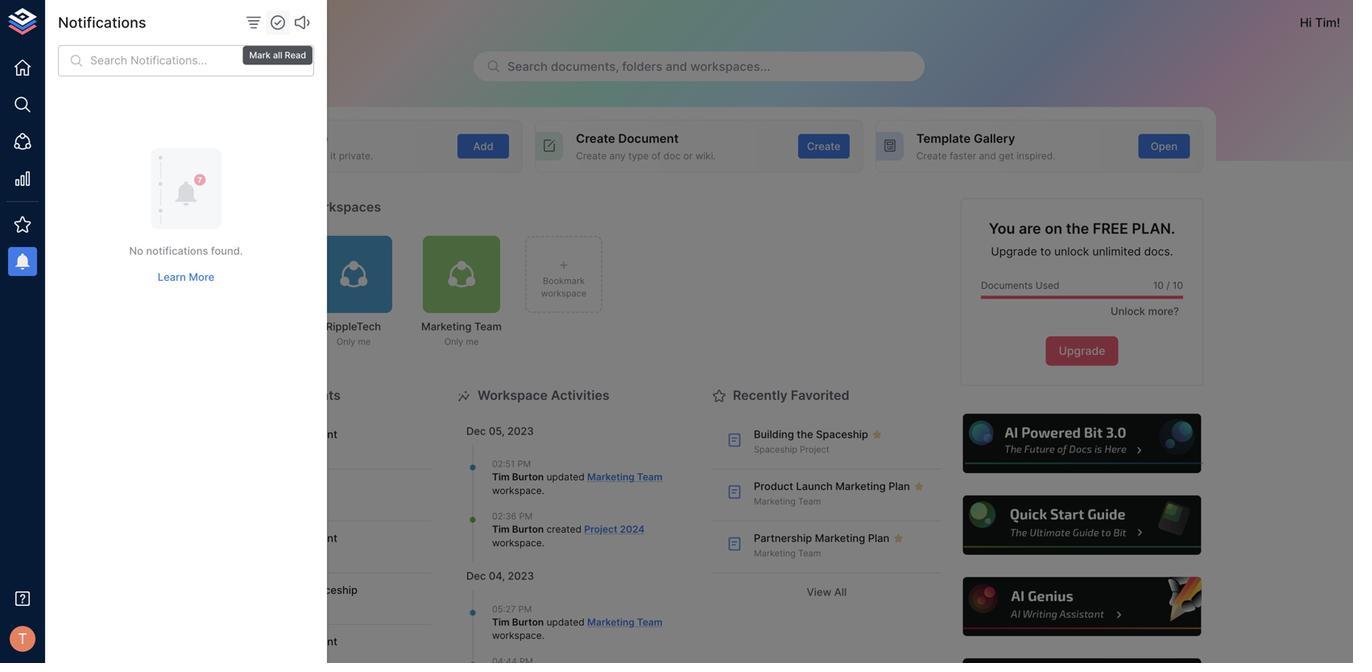 Task type: describe. For each thing, give the bounding box(es) containing it.
type
[[628, 150, 649, 162]]

2 10 from the left
[[1173, 280, 1183, 292]]

02:36 pm tim burton created project 2024 workspace .
[[492, 512, 645, 549]]

you are on the free plan. upgrade to unlock unlimited docs.
[[989, 220, 1176, 259]]

only inside marketing team only me
[[444, 337, 463, 347]]

burton for 02:51 pm tim burton updated marketing team workspace .
[[512, 472, 544, 483]]

created
[[547, 524, 582, 536]]

04,
[[489, 570, 505, 583]]

view
[[807, 586, 832, 599]]

create document create any type of doc or wiki.
[[576, 131, 716, 162]]

any
[[609, 150, 626, 162]]

rogue enterprises
[[84, 15, 191, 30]]

search documents, folders and workspaces...
[[508, 59, 771, 74]]

building the spaceship inside building the spaceship link
[[243, 584, 358, 597]]

documents used
[[981, 280, 1060, 292]]

view all
[[807, 586, 847, 599]]

launch
[[796, 480, 833, 493]]

documents,
[[551, 59, 619, 74]]

bookmarked
[[222, 199, 301, 215]]

recent documents
[[222, 388, 341, 404]]

marketing team for product
[[754, 497, 821, 507]]

bookmark workspace
[[541, 276, 587, 299]]

pm for 05:27 pm tim burton updated marketing team workspace .
[[518, 604, 532, 615]]

. for 02:51 pm tim burton updated marketing team workspace .
[[542, 485, 545, 497]]

untitled document for first untitled document link from the top
[[243, 429, 337, 441]]

dec 05, 2023
[[466, 425, 534, 438]]

1 vertical spatial plan
[[868, 532, 890, 545]]

untitled document for 1st untitled document link from the bottom of the page
[[243, 636, 337, 649]]

unlock
[[1111, 305, 1146, 318]]

upgrade inside you are on the free plan. upgrade to unlock unlimited docs.
[[991, 245, 1037, 259]]

3 untitled from the top
[[243, 636, 283, 649]]

the inside you are on the free plan. upgrade to unlock unlimited docs.
[[1066, 220, 1089, 238]]

only inside rippletech only me
[[336, 337, 355, 347]]

pm for 02:51 pm tim burton updated marketing team workspace .
[[518, 459, 531, 470]]

used
[[1036, 280, 1060, 292]]

me inside rippletech only me
[[358, 337, 371, 347]]

1 10 from the left
[[1153, 280, 1164, 292]]

view all button
[[712, 580, 942, 605]]

document inside create document create any type of doc or wiki.
[[618, 131, 679, 146]]

open
[[1151, 140, 1178, 153]]

favorited
[[791, 388, 850, 404]]

. for 05:27 pm tim burton updated marketing team workspace .
[[542, 630, 545, 642]]

read
[[285, 50, 306, 60]]

dec for dec 05, 2023
[[466, 425, 486, 438]]

it
[[330, 150, 336, 162]]

create inside button
[[807, 140, 841, 153]]

tim for 05:27 pm tim burton updated marketing team workspace .
[[492, 617, 510, 629]]

3 untitled document link from the top
[[201, 626, 431, 664]]

bookmark
[[543, 276, 585, 286]]

workspaces
[[304, 199, 381, 215]]

notifications
[[146, 245, 208, 257]]

search
[[508, 59, 548, 74]]

make
[[303, 150, 328, 162]]

t button
[[5, 622, 40, 657]]

or inside create document create any type of doc or wiki.
[[683, 150, 693, 162]]

rippletech only me
[[326, 321, 381, 347]]

05:27
[[492, 604, 516, 615]]

team inside marketing team only me
[[474, 321, 502, 333]]

Search Notifications... text field
[[90, 45, 314, 77]]

create button
[[798, 134, 850, 159]]

product
[[754, 480, 793, 493]]

05:27 pm tim burton updated marketing team workspace .
[[492, 604, 663, 642]]

search documents, folders and workspaces... button
[[474, 52, 925, 81]]

unlock more?
[[1111, 305, 1179, 318]]

document for first untitled document link from the top
[[286, 429, 337, 441]]

1 untitled from the top
[[243, 429, 283, 441]]

more?
[[1148, 305, 1179, 318]]

get
[[999, 150, 1014, 162]]

found.
[[211, 245, 243, 257]]

1 help image from the top
[[961, 412, 1204, 476]]

unlimited
[[1093, 245, 1141, 259]]

untitled document for 2nd untitled document link from the top
[[243, 532, 337, 545]]

pm for 02:36 pm tim burton created project 2024 workspace .
[[519, 512, 533, 522]]

spaceship project
[[754, 445, 830, 455]]

open button
[[1139, 134, 1190, 159]]

rippletech
[[326, 321, 381, 333]]

free
[[1093, 220, 1129, 238]]

10 / 10
[[1153, 280, 1183, 292]]

upgrade button
[[1046, 337, 1118, 366]]

t
[[18, 631, 27, 648]]

collaborate
[[236, 150, 288, 162]]

tim for 02:36 pm tim burton created project 2024 workspace .
[[492, 524, 510, 536]]

2024
[[620, 524, 645, 536]]

private.
[[339, 150, 373, 162]]

!
[[1337, 15, 1340, 30]]

template
[[917, 131, 971, 146]]

mark
[[249, 50, 271, 60]]

notifications
[[58, 14, 146, 31]]

unlock
[[1054, 245, 1089, 259]]

updated for 02:51 pm tim burton updated marketing team workspace .
[[547, 472, 585, 483]]

recent
[[222, 388, 266, 404]]

product launch marketing plan
[[754, 480, 910, 493]]

doc
[[664, 150, 681, 162]]

project 2024 link
[[584, 524, 645, 536]]

tim for 02:51 pm tim burton updated marketing team workspace .
[[492, 472, 510, 483]]

hi tim !
[[1300, 15, 1340, 30]]

2 help image from the top
[[961, 494, 1204, 558]]

bookmark workspace button
[[525, 236, 603, 313]]

2023 for dec 05, 2023
[[507, 425, 534, 438]]

marketing team link for 05:27 pm tim burton updated marketing team workspace .
[[587, 617, 663, 629]]

0 vertical spatial building
[[754, 429, 794, 441]]

all
[[834, 586, 847, 599]]

the inside building the spaceship link
[[286, 584, 303, 597]]

learn more button
[[154, 265, 218, 290]]

1 horizontal spatial spaceship
[[754, 445, 798, 455]]

workspace for 05:27 pm tim burton updated marketing team workspace .
[[492, 630, 542, 642]]

team inside "05:27 pm tim burton updated marketing team workspace ."
[[637, 617, 663, 629]]

enterprises
[[124, 15, 191, 30]]

0 horizontal spatial building
[[243, 584, 283, 597]]

1 untitled document link from the top
[[201, 418, 431, 470]]



Task type: vqa. For each thing, say whether or not it's contained in the screenshot.


Task type: locate. For each thing, give the bounding box(es) containing it.
recently
[[733, 388, 788, 404]]

1 horizontal spatial and
[[979, 150, 996, 162]]

and down gallery
[[979, 150, 996, 162]]

add inside add workspace collaborate or make it private.
[[236, 131, 259, 146]]

marketing inside marketing team only me
[[421, 321, 472, 333]]

help image
[[961, 412, 1204, 476], [961, 494, 1204, 558], [961, 575, 1204, 639], [961, 657, 1204, 664]]

tim down 02:36
[[492, 524, 510, 536]]

document up building the spaceship link
[[286, 532, 337, 545]]

1 marketing team from the top
[[754, 497, 821, 507]]

dec left 05,
[[466, 425, 486, 438]]

documents right recent
[[269, 388, 341, 404]]

more
[[189, 271, 214, 284]]

document down recent documents
[[286, 429, 337, 441]]

workspace inside "05:27 pm tim burton updated marketing team workspace ."
[[492, 630, 542, 642]]

2 marketing team link from the top
[[587, 617, 663, 629]]

0 horizontal spatial the
[[286, 584, 303, 597]]

1 marketing team link from the top
[[587, 472, 663, 483]]

upgrade down unlock more? button
[[1059, 345, 1106, 358]]

1 vertical spatial untitled document link
[[201, 522, 431, 574]]

0 vertical spatial project
[[800, 445, 830, 455]]

rogue
[[84, 15, 121, 30]]

2 untitled document link from the top
[[201, 522, 431, 574]]

1 vertical spatial and
[[979, 150, 996, 162]]

upgrade
[[991, 245, 1037, 259], [1059, 345, 1106, 358]]

team inside '02:51 pm tim burton updated marketing team workspace .'
[[637, 472, 663, 483]]

documents left used
[[981, 280, 1033, 292]]

. inside '02:51 pm tim burton updated marketing team workspace .'
[[542, 485, 545, 497]]

0 horizontal spatial project
[[584, 524, 618, 536]]

burton inside 02:36 pm tim burton created project 2024 workspace .
[[512, 524, 544, 536]]

1 horizontal spatial building the spaceship
[[754, 429, 868, 441]]

upgrade down you
[[991, 245, 1037, 259]]

project left 2024
[[584, 524, 618, 536]]

upgrade inside upgrade button
[[1059, 345, 1106, 358]]

marketing team down partnership
[[754, 549, 821, 559]]

1 dec from the top
[[466, 425, 486, 438]]

workspace up the dec 05, 2023
[[478, 388, 548, 404]]

mark all read tooltip
[[241, 35, 314, 66]]

10
[[1153, 280, 1164, 292], [1173, 280, 1183, 292]]

2 vertical spatial burton
[[512, 617, 544, 629]]

. inside 02:36 pm tim burton created project 2024 workspace .
[[542, 538, 545, 549]]

burton down 02:51
[[512, 472, 544, 483]]

to
[[1041, 245, 1051, 259]]

1 only from the left
[[336, 337, 355, 347]]

workspace inside button
[[541, 288, 587, 299]]

building
[[754, 429, 794, 441], [243, 584, 283, 597]]

0 horizontal spatial or
[[291, 150, 300, 162]]

1 vertical spatial upgrade
[[1059, 345, 1106, 358]]

2 vertical spatial untitled document link
[[201, 626, 431, 664]]

updated
[[547, 472, 585, 483], [547, 617, 585, 629]]

0 vertical spatial marketing team link
[[587, 472, 663, 483]]

2 vertical spatial pm
[[518, 604, 532, 615]]

marketing inside "05:27 pm tim burton updated marketing team workspace ."
[[587, 617, 635, 629]]

project
[[800, 445, 830, 455], [584, 524, 618, 536]]

1 horizontal spatial project
[[800, 445, 830, 455]]

workspaces...
[[691, 59, 771, 74]]

1 vertical spatial pm
[[519, 512, 533, 522]]

on
[[1045, 220, 1063, 238]]

you
[[989, 220, 1015, 238]]

1 vertical spatial documents
[[269, 388, 341, 404]]

workspace up 02:36
[[492, 485, 542, 497]]

workspace for 02:36 pm tim burton created project 2024 workspace .
[[492, 538, 542, 549]]

faster
[[950, 150, 976, 162]]

tim down 05:27
[[492, 617, 510, 629]]

marketing inside '02:51 pm tim burton updated marketing team workspace .'
[[587, 472, 635, 483]]

gallery
[[974, 131, 1015, 146]]

document up of
[[618, 131, 679, 146]]

1 vertical spatial dec
[[466, 570, 486, 583]]

mark all read
[[249, 50, 306, 60]]

1 vertical spatial building the spaceship
[[243, 584, 358, 597]]

0 vertical spatial upgrade
[[991, 245, 1037, 259]]

3 untitled document from the top
[[243, 636, 337, 649]]

document for 1st untitled document link from the bottom of the page
[[286, 636, 337, 649]]

workspace for 02:51 pm tim burton updated marketing team workspace .
[[492, 485, 542, 497]]

untitled document up building the spaceship link
[[243, 532, 337, 545]]

2 untitled from the top
[[243, 532, 283, 545]]

2 vertical spatial .
[[542, 630, 545, 642]]

untitled document link
[[201, 418, 431, 470], [201, 522, 431, 574], [201, 626, 431, 664]]

r
[[64, 15, 71, 29]]

dec 04, 2023
[[466, 570, 534, 583]]

0 horizontal spatial building the spaceship
[[243, 584, 358, 597]]

02:51
[[492, 459, 515, 470]]

are
[[1019, 220, 1041, 238]]

/
[[1167, 280, 1170, 292]]

partnership marketing plan
[[754, 532, 890, 545]]

1 horizontal spatial upgrade
[[1059, 345, 1106, 358]]

add workspace collaborate or make it private.
[[236, 131, 373, 162]]

0 vertical spatial workspace
[[262, 131, 328, 146]]

2023 right 04,
[[508, 570, 534, 583]]

inspired.
[[1017, 150, 1056, 162]]

tim inside "05:27 pm tim burton updated marketing team workspace ."
[[492, 617, 510, 629]]

0 vertical spatial untitled document
[[243, 429, 337, 441]]

dec left 04,
[[466, 570, 486, 583]]

0 vertical spatial .
[[542, 485, 545, 497]]

1 burton from the top
[[512, 472, 544, 483]]

0 vertical spatial pm
[[518, 459, 531, 470]]

document for 2nd untitled document link from the top
[[286, 532, 337, 545]]

0 vertical spatial untitled
[[243, 429, 283, 441]]

template gallery create faster and get inspired.
[[917, 131, 1056, 162]]

0 vertical spatial dec
[[466, 425, 486, 438]]

2 only from the left
[[444, 337, 463, 347]]

me
[[358, 337, 371, 347], [466, 337, 479, 347]]

1 vertical spatial building
[[243, 584, 283, 597]]

document down building the spaceship link
[[286, 636, 337, 649]]

workspace inside add workspace collaborate or make it private.
[[262, 131, 328, 146]]

add for add
[[473, 140, 494, 153]]

1 horizontal spatial only
[[444, 337, 463, 347]]

1 horizontal spatial workspace
[[478, 388, 548, 404]]

2 me from the left
[[466, 337, 479, 347]]

0 vertical spatial spaceship
[[816, 429, 868, 441]]

workspace up make
[[262, 131, 328, 146]]

1 untitled document from the top
[[243, 429, 337, 441]]

marketing team
[[754, 497, 821, 507], [754, 549, 821, 559]]

or right doc
[[683, 150, 693, 162]]

0 vertical spatial building the spaceship
[[754, 429, 868, 441]]

burton down 02:36
[[512, 524, 544, 536]]

2 vertical spatial spaceship
[[305, 584, 358, 597]]

create inside "template gallery create faster and get inspired."
[[917, 150, 947, 162]]

pm right 05:27
[[518, 604, 532, 615]]

3 . from the top
[[542, 630, 545, 642]]

workspace activities
[[478, 388, 610, 404]]

spaceship
[[816, 429, 868, 441], [754, 445, 798, 455], [305, 584, 358, 597]]

marketing team link for 02:51 pm tim burton updated marketing team workspace .
[[587, 472, 663, 483]]

tim right hi
[[1315, 15, 1337, 30]]

2 vertical spatial the
[[286, 584, 303, 597]]

2023 for dec 04, 2023
[[508, 570, 534, 583]]

0 horizontal spatial workspace
[[262, 131, 328, 146]]

1 vertical spatial spaceship
[[754, 445, 798, 455]]

activities
[[551, 388, 610, 404]]

02:51 pm tim burton updated marketing team workspace .
[[492, 459, 663, 497]]

2 . from the top
[[542, 538, 545, 549]]

1 horizontal spatial building
[[754, 429, 794, 441]]

workspace
[[541, 288, 587, 299], [492, 485, 542, 497], [492, 538, 542, 549], [492, 630, 542, 642]]

untitled
[[243, 429, 283, 441], [243, 532, 283, 545], [243, 636, 283, 649]]

docs.
[[1144, 245, 1173, 259]]

marketing team only me
[[421, 321, 502, 347]]

bookmarked workspaces
[[222, 199, 381, 215]]

workspace down 05:27
[[492, 630, 542, 642]]

dec
[[466, 425, 486, 438], [466, 570, 486, 583]]

0 horizontal spatial me
[[358, 337, 371, 347]]

dec for dec 04, 2023
[[466, 570, 486, 583]]

pm inside "05:27 pm tim burton updated marketing team workspace ."
[[518, 604, 532, 615]]

0 horizontal spatial and
[[666, 59, 687, 74]]

burton
[[512, 472, 544, 483], [512, 524, 544, 536], [512, 617, 544, 629]]

0 vertical spatial untitled document link
[[201, 418, 431, 470]]

1 . from the top
[[542, 485, 545, 497]]

tim inside 02:36 pm tim burton created project 2024 workspace .
[[492, 524, 510, 536]]

project inside 02:36 pm tim burton created project 2024 workspace .
[[584, 524, 618, 536]]

0 vertical spatial burton
[[512, 472, 544, 483]]

pm right 02:36
[[519, 512, 533, 522]]

marketing team down product
[[754, 497, 821, 507]]

1 horizontal spatial 10
[[1173, 280, 1183, 292]]

2 updated from the top
[[547, 617, 585, 629]]

0 vertical spatial 2023
[[507, 425, 534, 438]]

workspace inside '02:51 pm tim burton updated marketing team workspace .'
[[492, 485, 542, 497]]

10 right /
[[1173, 280, 1183, 292]]

3 help image from the top
[[961, 575, 1204, 639]]

no
[[129, 245, 143, 257]]

documents
[[981, 280, 1033, 292], [269, 388, 341, 404]]

or inside add workspace collaborate or make it private.
[[291, 150, 300, 162]]

2023 right 05,
[[507, 425, 534, 438]]

4 help image from the top
[[961, 657, 1204, 664]]

. inside "05:27 pm tim burton updated marketing team workspace ."
[[542, 630, 545, 642]]

burton for 02:36 pm tim burton created project 2024 workspace .
[[512, 524, 544, 536]]

workspace down bookmark
[[541, 288, 587, 299]]

02:36
[[492, 512, 517, 522]]

learn more
[[158, 271, 214, 284]]

1 horizontal spatial me
[[466, 337, 479, 347]]

0 vertical spatial the
[[1066, 220, 1089, 238]]

marketing
[[421, 321, 472, 333], [587, 472, 635, 483], [836, 480, 886, 493], [754, 497, 796, 507], [815, 532, 865, 545], [754, 549, 796, 559], [587, 617, 635, 629]]

0 horizontal spatial upgrade
[[991, 245, 1037, 259]]

project up "launch"
[[800, 445, 830, 455]]

burton inside "05:27 pm tim burton updated marketing team workspace ."
[[512, 617, 544, 629]]

and inside "template gallery create faster and get inspired."
[[979, 150, 996, 162]]

0 horizontal spatial 10
[[1153, 280, 1164, 292]]

2 or from the left
[[683, 150, 693, 162]]

0 vertical spatial marketing team
[[754, 497, 821, 507]]

workspace inside 02:36 pm tim burton created project 2024 workspace .
[[492, 538, 542, 549]]

hi
[[1300, 15, 1312, 30]]

recently favorited
[[733, 388, 850, 404]]

pm right 02:51
[[518, 459, 531, 470]]

create
[[576, 131, 615, 146], [807, 140, 841, 153], [576, 150, 607, 162], [917, 150, 947, 162]]

1 vertical spatial project
[[584, 524, 618, 536]]

1 vertical spatial untitled document
[[243, 532, 337, 545]]

1 horizontal spatial add
[[473, 140, 494, 153]]

updated for 05:27 pm tim burton updated marketing team workspace .
[[547, 617, 585, 629]]

2 horizontal spatial spaceship
[[816, 429, 868, 441]]

add for add workspace collaborate or make it private.
[[236, 131, 259, 146]]

0 vertical spatial plan
[[889, 480, 910, 493]]

building the spaceship link
[[201, 574, 431, 626]]

0 vertical spatial and
[[666, 59, 687, 74]]

. for 02:36 pm tim burton created project 2024 workspace .
[[542, 538, 545, 549]]

1 vertical spatial burton
[[512, 524, 544, 536]]

of
[[652, 150, 661, 162]]

0 horizontal spatial only
[[336, 337, 355, 347]]

1 or from the left
[[291, 150, 300, 162]]

0 horizontal spatial documents
[[269, 388, 341, 404]]

1 vertical spatial .
[[542, 538, 545, 549]]

1 vertical spatial untitled
[[243, 532, 283, 545]]

1 vertical spatial the
[[797, 429, 813, 441]]

pm inside 02:36 pm tim burton created project 2024 workspace .
[[519, 512, 533, 522]]

2 horizontal spatial the
[[1066, 220, 1089, 238]]

1 vertical spatial 2023
[[508, 570, 534, 583]]

burton inside '02:51 pm tim burton updated marketing team workspace .'
[[512, 472, 544, 483]]

0 horizontal spatial add
[[236, 131, 259, 146]]

2 marketing team from the top
[[754, 549, 821, 559]]

0 vertical spatial updated
[[547, 472, 585, 483]]

05,
[[489, 425, 505, 438]]

1 vertical spatial workspace
[[478, 388, 548, 404]]

no notifications found.
[[129, 245, 243, 257]]

only
[[336, 337, 355, 347], [444, 337, 463, 347]]

0 horizontal spatial spaceship
[[305, 584, 358, 597]]

workspace down 02:36
[[492, 538, 542, 549]]

or left make
[[291, 150, 300, 162]]

and
[[666, 59, 687, 74], [979, 150, 996, 162]]

and right the folders
[[666, 59, 687, 74]]

sound on image
[[292, 13, 312, 32]]

updated inside '02:51 pm tim burton updated marketing team workspace .'
[[547, 472, 585, 483]]

pm inside '02:51 pm tim burton updated marketing team workspace .'
[[518, 459, 531, 470]]

1 horizontal spatial documents
[[981, 280, 1033, 292]]

add
[[236, 131, 259, 146], [473, 140, 494, 153]]

0 vertical spatial documents
[[981, 280, 1033, 292]]

tim inside '02:51 pm tim burton updated marketing team workspace .'
[[492, 472, 510, 483]]

1 me from the left
[[358, 337, 371, 347]]

2 vertical spatial untitled document
[[243, 636, 337, 649]]

marketing team for partnership
[[754, 549, 821, 559]]

partnership
[[754, 532, 812, 545]]

learn
[[158, 271, 186, 284]]

burton down 05:27
[[512, 617, 544, 629]]

2 burton from the top
[[512, 524, 544, 536]]

add button
[[458, 134, 509, 159]]

1 horizontal spatial or
[[683, 150, 693, 162]]

1 vertical spatial marketing team
[[754, 549, 821, 559]]

unlock more? button
[[1102, 299, 1183, 324]]

untitled document down recent documents
[[243, 429, 337, 441]]

10 left /
[[1153, 280, 1164, 292]]

1 horizontal spatial the
[[797, 429, 813, 441]]

team
[[474, 321, 502, 333], [637, 472, 663, 483], [798, 497, 821, 507], [798, 549, 821, 559], [637, 617, 663, 629]]

untitled document down building the spaceship link
[[243, 636, 337, 649]]

building the spaceship
[[754, 429, 868, 441], [243, 584, 358, 597]]

plan.
[[1132, 220, 1176, 238]]

updated inside "05:27 pm tim burton updated marketing team workspace ."
[[547, 617, 585, 629]]

and inside button
[[666, 59, 687, 74]]

tim down 02:51
[[492, 472, 510, 483]]

2 untitled document from the top
[[243, 532, 337, 545]]

burton for 05:27 pm tim burton updated marketing team workspace .
[[512, 617, 544, 629]]

3 burton from the top
[[512, 617, 544, 629]]

2 dec from the top
[[466, 570, 486, 583]]

mark all read image
[[268, 13, 288, 32]]

1 updated from the top
[[547, 472, 585, 483]]

2 vertical spatial untitled
[[243, 636, 283, 649]]

1 vertical spatial updated
[[547, 617, 585, 629]]

me inside marketing team only me
[[466, 337, 479, 347]]

add inside button
[[473, 140, 494, 153]]

all
[[273, 50, 282, 60]]

1 vertical spatial marketing team link
[[587, 617, 663, 629]]



